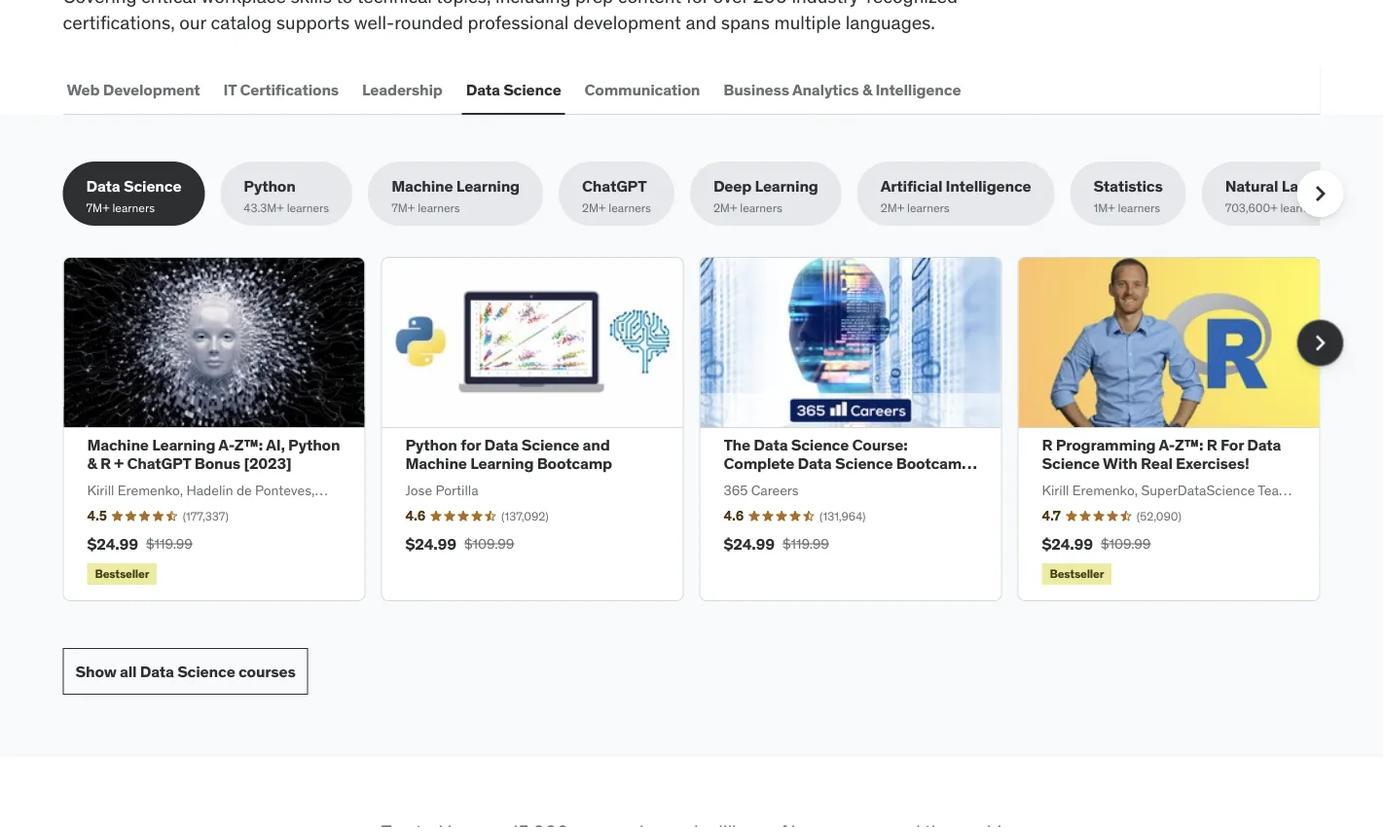 Task type: locate. For each thing, give the bounding box(es) containing it.
0 horizontal spatial r
[[100, 454, 111, 474]]

r left +
[[100, 454, 111, 474]]

chatgpt
[[582, 176, 647, 196], [127, 454, 191, 474]]

artificial intelligence 2m+ learners
[[881, 176, 1031, 215]]

1 vertical spatial &
[[87, 454, 97, 474]]

data
[[466, 79, 500, 99], [86, 176, 120, 196], [484, 435, 518, 455], [754, 435, 788, 455], [1247, 435, 1281, 455], [798, 454, 832, 474], [140, 661, 174, 681]]

2m+ for artificial intelligence
[[881, 200, 904, 215]]

learners inside natural language proc 703,600+ learners
[[1280, 200, 1323, 215]]

learning for 2m+
[[755, 176, 818, 196]]

1 bootcamp from the left
[[537, 454, 612, 474]]

0 horizontal spatial 2m+
[[582, 200, 606, 215]]

and inside python for data science and machine learning bootcamp
[[583, 435, 610, 455]]

1 horizontal spatial 7m+
[[391, 200, 415, 215]]

learners inside statistics 1m+ learners
[[1118, 200, 1160, 215]]

& right analytics on the right top of page
[[862, 79, 872, 99]]

show all data science courses link
[[63, 648, 308, 695]]

1 horizontal spatial z™:
[[1175, 435, 1203, 455]]

2 2m+ from the left
[[713, 200, 737, 215]]

industry-
[[792, 0, 866, 8]]

and
[[686, 10, 717, 34], [583, 435, 610, 455]]

skills
[[290, 0, 332, 8]]

statistics
[[1094, 176, 1163, 196]]

7m+
[[86, 200, 110, 215], [391, 200, 415, 215]]

intelligence right artificial
[[946, 176, 1031, 196]]

leadership button
[[358, 66, 446, 113]]

r inside machine learning a-z™: ai, python & r + chatgpt bonus [2023]
[[100, 454, 111, 474]]

2 learners from the left
[[287, 200, 329, 215]]

2m+ inside 'chatgpt 2m+ learners'
[[582, 200, 606, 215]]

1 horizontal spatial &
[[862, 79, 872, 99]]

certifications
[[240, 79, 339, 99]]

z™: for bonus
[[234, 435, 263, 455]]

a- inside r programming a-z™: r for data science with real exercises!
[[1159, 435, 1175, 455]]

a- inside machine learning a-z™: ai, python & r + chatgpt bonus [2023]
[[218, 435, 234, 455]]

a- left [2023]
[[218, 435, 234, 455]]

1 horizontal spatial chatgpt
[[582, 176, 647, 196]]

1 vertical spatial for
[[461, 435, 481, 455]]

7 learners from the left
[[1118, 200, 1160, 215]]

1 vertical spatial chatgpt
[[127, 454, 191, 474]]

0 vertical spatial &
[[862, 79, 872, 99]]

with
[[1103, 454, 1138, 474]]

1 z™: from the left
[[234, 435, 263, 455]]

2023
[[724, 472, 761, 492]]

1 horizontal spatial 2m+
[[713, 200, 737, 215]]

2m+ inside deep learning 2m+ learners
[[713, 200, 737, 215]]

z™: inside r programming a-z™: r for data science with real exercises!
[[1175, 435, 1203, 455]]

a- left exercises!
[[1159, 435, 1175, 455]]

bootcamp for science
[[537, 454, 612, 474]]

3 learners from the left
[[418, 200, 460, 215]]

workplace
[[201, 0, 286, 8]]

bonus
[[194, 454, 240, 474]]

web
[[67, 79, 100, 99]]

6 learners from the left
[[907, 200, 950, 215]]

python inside python 43.3m+ learners
[[244, 176, 296, 196]]

professional
[[468, 10, 569, 34]]

covering critical workplace skills to technical topics, including prep content for over 200 industry-recognized certifications, our catalog supports well-rounded professional development and spans multiple languages.
[[63, 0, 958, 34]]

7m+ for data science
[[86, 200, 110, 215]]

1 horizontal spatial bootcamp
[[896, 454, 971, 474]]

it certifications button
[[220, 66, 343, 113]]

2m+ inside artificial intelligence 2m+ learners
[[881, 200, 904, 215]]

machine for machine learning a-z™: ai, python & r + chatgpt bonus [2023]
[[87, 435, 149, 455]]

1 vertical spatial intelligence
[[946, 176, 1031, 196]]

7m+ inside data science 7m+ learners
[[86, 200, 110, 215]]

course:
[[852, 435, 908, 455]]

1 next image from the top
[[1305, 178, 1336, 209]]

learners
[[112, 200, 155, 215], [287, 200, 329, 215], [418, 200, 460, 215], [609, 200, 651, 215], [740, 200, 782, 215], [907, 200, 950, 215], [1118, 200, 1160, 215], [1280, 200, 1323, 215]]

5 learners from the left
[[740, 200, 782, 215]]

& inside machine learning a-z™: ai, python & r + chatgpt bonus [2023]
[[87, 454, 97, 474]]

a- for exercises!
[[1159, 435, 1175, 455]]

leadership
[[362, 79, 443, 99]]

intelligence
[[875, 79, 961, 99], [946, 176, 1031, 196]]

a-
[[218, 435, 234, 455], [1159, 435, 1175, 455]]

next image inside topic filters element
[[1305, 178, 1336, 209]]

0 vertical spatial next image
[[1305, 178, 1336, 209]]

business analytics & intelligence
[[723, 79, 961, 99]]

0 horizontal spatial bootcamp
[[537, 454, 612, 474]]

0 vertical spatial intelligence
[[875, 79, 961, 99]]

z™:
[[234, 435, 263, 455], [1175, 435, 1203, 455]]

4 learners from the left
[[609, 200, 651, 215]]

python
[[244, 176, 296, 196], [288, 435, 340, 455], [405, 435, 457, 455]]

machine for machine learning 7m+ learners
[[391, 176, 453, 196]]

[2023]
[[244, 454, 292, 474]]

machine inside machine learning a-z™: ai, python & r + chatgpt bonus [2023]
[[87, 435, 149, 455]]

machine learning 7m+ learners
[[391, 176, 520, 215]]

1 2m+ from the left
[[582, 200, 606, 215]]

1 horizontal spatial a-
[[1159, 435, 1175, 455]]

z™: right the real
[[1175, 435, 1203, 455]]

2 a- from the left
[[1159, 435, 1175, 455]]

development
[[573, 10, 681, 34]]

r left for
[[1207, 435, 1217, 455]]

spans
[[721, 10, 770, 34]]

machine inside machine learning 7m+ learners
[[391, 176, 453, 196]]

science
[[503, 79, 561, 99], [124, 176, 181, 196], [522, 435, 579, 455], [791, 435, 849, 455], [835, 454, 893, 474], [1042, 454, 1100, 474], [177, 661, 235, 681]]

0 horizontal spatial a-
[[218, 435, 234, 455]]

2 next image from the top
[[1305, 328, 1336, 359]]

machine
[[391, 176, 453, 196], [87, 435, 149, 455], [405, 454, 467, 474]]

it certifications
[[223, 79, 339, 99]]

learning inside deep learning 2m+ learners
[[755, 176, 818, 196]]

bootcamp inside python for data science and machine learning bootcamp
[[537, 454, 612, 474]]

learners inside deep learning 2m+ learners
[[740, 200, 782, 215]]

0 vertical spatial for
[[686, 0, 709, 8]]

data science
[[466, 79, 561, 99]]

learners inside data science 7m+ learners
[[112, 200, 155, 215]]

7m+ inside machine learning 7m+ learners
[[391, 200, 415, 215]]

1 horizontal spatial for
[[686, 0, 709, 8]]

bootcamp inside the data science course: complete data science bootcamp 2023
[[896, 454, 971, 474]]

over
[[713, 0, 748, 8]]

0 vertical spatial chatgpt
[[582, 176, 647, 196]]

data science button
[[462, 66, 565, 113]]

machine inside python for data science and machine learning bootcamp
[[405, 454, 467, 474]]

1 vertical spatial and
[[583, 435, 610, 455]]

for
[[686, 0, 709, 8], [461, 435, 481, 455]]

next image inside carousel "element"
[[1305, 328, 1336, 359]]

show all data science courses
[[75, 661, 296, 681]]

1 7m+ from the left
[[86, 200, 110, 215]]

topics,
[[436, 0, 491, 8]]

next image for carousel "element"
[[1305, 328, 1336, 359]]

learning inside machine learning 7m+ learners
[[456, 176, 520, 196]]

0 vertical spatial and
[[686, 10, 717, 34]]

z™: inside machine learning a-z™: ai, python & r + chatgpt bonus [2023]
[[234, 435, 263, 455]]

0 horizontal spatial 7m+
[[86, 200, 110, 215]]

& left +
[[87, 454, 97, 474]]

1 a- from the left
[[218, 435, 234, 455]]

2 7m+ from the left
[[391, 200, 415, 215]]

0 horizontal spatial for
[[461, 435, 481, 455]]

r
[[1042, 435, 1053, 455], [1207, 435, 1217, 455], [100, 454, 111, 474]]

& inside button
[[862, 79, 872, 99]]

2 horizontal spatial 2m+
[[881, 200, 904, 215]]

&
[[862, 79, 872, 99], [87, 454, 97, 474]]

z™: for exercises!
[[1175, 435, 1203, 455]]

business analytics & intelligence button
[[720, 66, 965, 113]]

prep
[[575, 0, 613, 8]]

business
[[723, 79, 789, 99]]

8 learners from the left
[[1280, 200, 1323, 215]]

2m+
[[582, 200, 606, 215], [713, 200, 737, 215], [881, 200, 904, 215]]

language
[[1282, 176, 1353, 196]]

to
[[336, 0, 353, 8]]

learners inside python 43.3m+ learners
[[287, 200, 329, 215]]

including
[[495, 0, 571, 8]]

0 horizontal spatial z™:
[[234, 435, 263, 455]]

0 horizontal spatial &
[[87, 454, 97, 474]]

3 2m+ from the left
[[881, 200, 904, 215]]

z™: left ai, at the bottom
[[234, 435, 263, 455]]

1 learners from the left
[[112, 200, 155, 215]]

1 vertical spatial next image
[[1305, 328, 1336, 359]]

bootcamp for course:
[[896, 454, 971, 474]]

2m+ for deep learning
[[713, 200, 737, 215]]

0 horizontal spatial and
[[583, 435, 610, 455]]

natural
[[1225, 176, 1278, 196]]

python for python for data science and machine learning bootcamp
[[405, 435, 457, 455]]

well-
[[354, 10, 394, 34]]

bootcamp
[[537, 454, 612, 474], [896, 454, 971, 474]]

content
[[618, 0, 681, 8]]

intelligence down languages.
[[875, 79, 961, 99]]

science inside r programming a-z™: r for data science with real exercises!
[[1042, 454, 1100, 474]]

7m+ for machine learning
[[391, 200, 415, 215]]

1 horizontal spatial and
[[686, 10, 717, 34]]

python inside python for data science and machine learning bootcamp
[[405, 435, 457, 455]]

data inside button
[[466, 79, 500, 99]]

2 z™: from the left
[[1175, 435, 1203, 455]]

next image
[[1305, 178, 1336, 209], [1305, 328, 1336, 359]]

0 horizontal spatial chatgpt
[[127, 454, 191, 474]]

learners inside machine learning 7m+ learners
[[418, 200, 460, 215]]

data inside r programming a-z™: r for data science with real exercises!
[[1247, 435, 1281, 455]]

2 bootcamp from the left
[[896, 454, 971, 474]]

learning
[[456, 176, 520, 196], [755, 176, 818, 196], [152, 435, 215, 455], [470, 454, 534, 474]]

machine learning a-z™: ai, python & r + chatgpt bonus [2023]
[[87, 435, 340, 474]]

learning inside machine learning a-z™: ai, python & r + chatgpt bonus [2023]
[[152, 435, 215, 455]]

r left 'programming'
[[1042, 435, 1053, 455]]

communication
[[585, 79, 700, 99]]



Task type: vqa. For each thing, say whether or not it's contained in the screenshot.
A- inside R Programming A-Z™: R For Data Science With Real Exercises!
yes



Task type: describe. For each thing, give the bounding box(es) containing it.
for inside covering critical workplace skills to technical topics, including prep content for over 200 industry-recognized certifications, our catalog supports well-rounded professional development and spans multiple languages.
[[686, 0, 709, 8]]

topic filters element
[[63, 162, 1383, 226]]

covering
[[63, 0, 137, 8]]

data inside python for data science and machine learning bootcamp
[[484, 435, 518, 455]]

deep learning 2m+ learners
[[713, 176, 818, 215]]

43.3m+
[[244, 200, 284, 215]]

chatgpt inside 'chatgpt 2m+ learners'
[[582, 176, 647, 196]]

machine learning a-z™: ai, python & r + chatgpt bonus [2023] link
[[87, 435, 340, 474]]

+
[[114, 454, 124, 474]]

statistics 1m+ learners
[[1094, 176, 1163, 215]]

courses
[[238, 661, 296, 681]]

chatgpt 2m+ learners
[[582, 176, 651, 215]]

development
[[103, 79, 200, 99]]

1 horizontal spatial r
[[1042, 435, 1053, 455]]

proc
[[1356, 176, 1383, 196]]

data inside data science 7m+ learners
[[86, 176, 120, 196]]

a- for bonus
[[218, 435, 234, 455]]

communication button
[[581, 66, 704, 113]]

rounded
[[394, 10, 463, 34]]

learning for 7m+
[[456, 176, 520, 196]]

artificial
[[881, 176, 942, 196]]

learning for a-
[[152, 435, 215, 455]]

all
[[120, 661, 137, 681]]

ai,
[[266, 435, 285, 455]]

multiple
[[774, 10, 841, 34]]

science inside data science 7m+ learners
[[124, 176, 181, 196]]

supports
[[276, 10, 350, 34]]

carousel element
[[63, 257, 1344, 602]]

real
[[1141, 454, 1173, 474]]

the data science course: complete data science bootcamp 2023 link
[[724, 435, 977, 492]]

web development button
[[63, 66, 204, 113]]

web development
[[67, 79, 200, 99]]

python inside machine learning a-z™: ai, python & r + chatgpt bonus [2023]
[[288, 435, 340, 455]]

for inside python for data science and machine learning bootcamp
[[461, 435, 481, 455]]

deep
[[713, 176, 752, 196]]

learners inside 'chatgpt 2m+ learners'
[[609, 200, 651, 215]]

intelligence inside artificial intelligence 2m+ learners
[[946, 176, 1031, 196]]

r programming a-z™: r for data science with real exercises! link
[[1042, 435, 1281, 474]]

intelligence inside the business analytics & intelligence button
[[875, 79, 961, 99]]

science inside button
[[503, 79, 561, 99]]

and inside covering critical workplace skills to technical topics, including prep content for over 200 industry-recognized certifications, our catalog supports well-rounded professional development and spans multiple languages.
[[686, 10, 717, 34]]

the
[[724, 435, 750, 455]]

languages.
[[846, 10, 935, 34]]

learners inside artificial intelligence 2m+ learners
[[907, 200, 950, 215]]

recognized
[[866, 0, 958, 8]]

analytics
[[792, 79, 859, 99]]

technical
[[357, 0, 432, 8]]

the data science course: complete data science bootcamp 2023
[[724, 435, 971, 492]]

python for python 43.3m+ learners
[[244, 176, 296, 196]]

200
[[753, 0, 787, 8]]

certifications,
[[63, 10, 175, 34]]

catalog
[[211, 10, 272, 34]]

data science 7m+ learners
[[86, 176, 181, 215]]

it
[[223, 79, 237, 99]]

2 horizontal spatial r
[[1207, 435, 1217, 455]]

r programming a-z™: r for data science with real exercises!
[[1042, 435, 1281, 474]]

python 43.3m+ learners
[[244, 176, 329, 215]]

science inside python for data science and machine learning bootcamp
[[522, 435, 579, 455]]

for
[[1221, 435, 1244, 455]]

show
[[75, 661, 116, 681]]

1m+
[[1094, 200, 1115, 215]]

natural language proc 703,600+ learners
[[1225, 176, 1383, 215]]

next image for topic filters element
[[1305, 178, 1336, 209]]

python for data science and machine learning bootcamp
[[405, 435, 612, 474]]

our
[[179, 10, 206, 34]]

programming
[[1056, 435, 1156, 455]]

exercises!
[[1176, 454, 1249, 474]]

learning inside python for data science and machine learning bootcamp
[[470, 454, 534, 474]]

chatgpt inside machine learning a-z™: ai, python & r + chatgpt bonus [2023]
[[127, 454, 191, 474]]

python for data science and machine learning bootcamp link
[[405, 435, 612, 474]]

critical
[[141, 0, 197, 8]]

complete
[[724, 454, 794, 474]]

703,600+
[[1225, 200, 1278, 215]]



